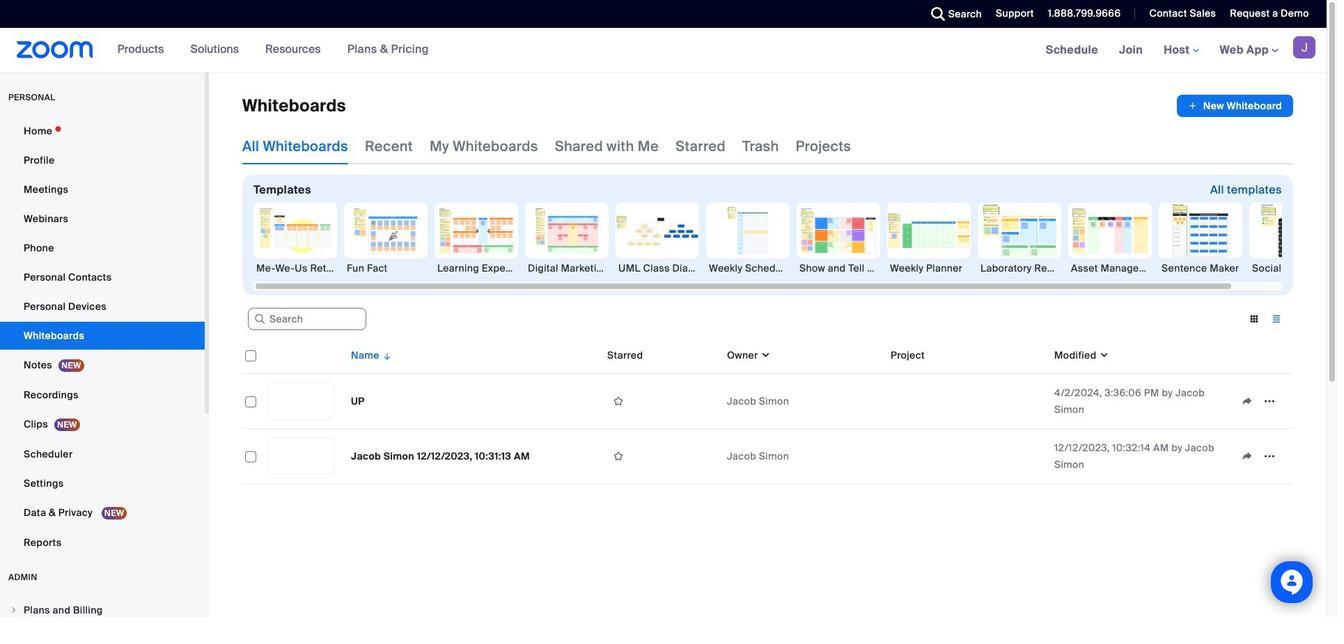 Task type: vqa. For each thing, say whether or not it's contained in the screenshot.
the products 'dropdown button'
no



Task type: locate. For each thing, give the bounding box(es) containing it.
1 vertical spatial share image
[[1236, 450, 1258, 462]]

1 share image from the top
[[1236, 395, 1258, 407]]

learning experience canvas element
[[435, 261, 518, 275]]

1 cell from the top
[[885, 374, 1049, 429]]

add image
[[1188, 99, 1198, 113]]

menu item
[[0, 597, 205, 617]]

jacob simon 12/12/2023, 10:31:13 am element
[[351, 450, 530, 462]]

share image down more options for up image
[[1236, 450, 1258, 462]]

share image for 'more options for jacob simon 12/12/2023, 10:31:13 am' image
[[1236, 450, 1258, 462]]

1 vertical spatial cell
[[885, 453, 1049, 459]]

fun fact element
[[344, 261, 428, 275]]

Search text field
[[248, 308, 366, 330]]

cell for share icon associated with 'more options for jacob simon 12/12/2023, 10:31:13 am' image
[[885, 453, 1049, 459]]

product information navigation
[[107, 28, 439, 72]]

cell
[[885, 374, 1049, 429], [885, 453, 1049, 459]]

application
[[1177, 95, 1293, 117], [242, 337, 1304, 494], [1236, 391, 1288, 412], [1236, 446, 1288, 467]]

grid mode, not selected image
[[1243, 313, 1265, 325]]

0 vertical spatial cell
[[885, 374, 1049, 429]]

me-we-us retrospective element
[[254, 261, 337, 275]]

tabs of all whiteboard page tab list
[[242, 128, 851, 164]]

meetings navigation
[[1035, 28, 1327, 73]]

list mode, selected image
[[1265, 313, 1288, 325]]

cell for share icon associated with more options for up image
[[885, 374, 1049, 429]]

share image up 'more options for jacob simon 12/12/2023, 10:31:13 am' image
[[1236, 395, 1258, 407]]

thumbnail of up image
[[268, 383, 334, 419]]

2 cell from the top
[[885, 453, 1049, 459]]

uml class diagram element
[[616, 261, 699, 275]]

asset management element
[[1068, 261, 1152, 275]]

share image for more options for up image
[[1236, 395, 1258, 407]]

share image
[[1236, 395, 1258, 407], [1236, 450, 1258, 462]]

right image
[[10, 606, 18, 614]]

arrow down image
[[379, 347, 392, 364]]

2 share image from the top
[[1236, 450, 1258, 462]]

banner
[[0, 28, 1327, 73]]

0 vertical spatial share image
[[1236, 395, 1258, 407]]



Task type: describe. For each thing, give the bounding box(es) containing it.
laboratory report element
[[978, 261, 1061, 275]]

weekly planner element
[[887, 261, 971, 275]]

digital marketing canvas element
[[525, 261, 609, 275]]

more options for up image
[[1258, 395, 1281, 407]]

personal menu menu
[[0, 117, 205, 558]]

weekly schedule element
[[706, 261, 790, 275]]

show and tell with a twist element
[[797, 261, 880, 275]]

down image
[[1097, 348, 1109, 362]]

profile picture image
[[1293, 36, 1316, 59]]

thumbnail of jacob simon 12/12/2023, 10:31:13 am image
[[268, 438, 334, 474]]

up element
[[351, 395, 365, 407]]

click to star the whiteboard jacob simon 12/12/2023, 10:31:13 am image
[[607, 450, 630, 462]]

more options for jacob simon 12/12/2023, 10:31:13 am image
[[1258, 450, 1281, 462]]

click to star the whiteboard up image
[[607, 395, 630, 407]]

sentence maker element
[[1159, 261, 1242, 275]]

social emotional learning element
[[1249, 261, 1333, 275]]

zoom logo image
[[17, 41, 93, 59]]



